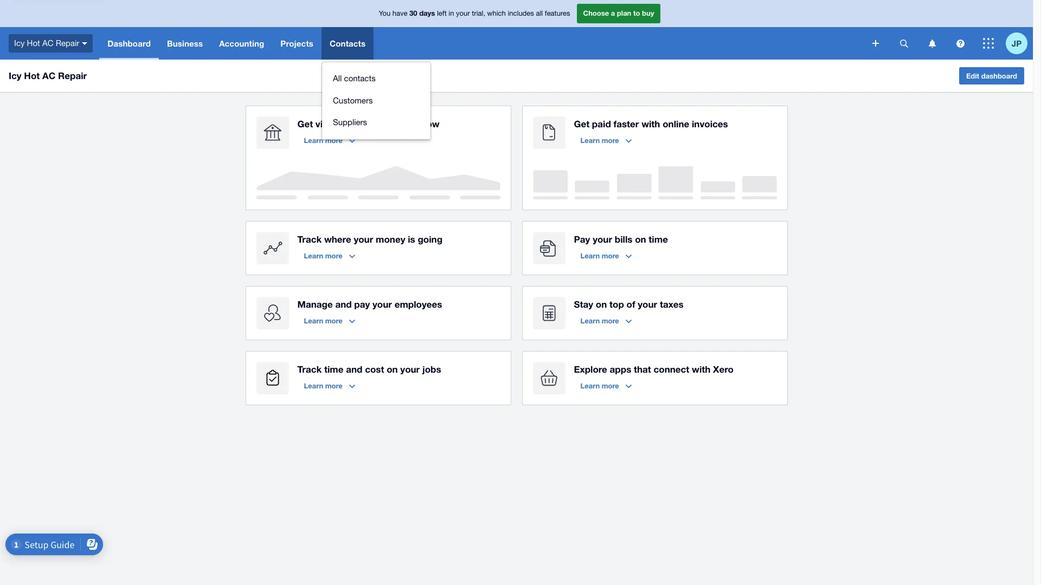 Task type: describe. For each thing, give the bounding box(es) containing it.
apps
[[610, 364, 632, 375]]

0 vertical spatial and
[[335, 299, 352, 310]]

over
[[354, 118, 373, 130]]

more for paid
[[602, 136, 619, 145]]

1 vertical spatial and
[[346, 364, 363, 375]]

features
[[545, 9, 570, 17]]

learn more for and
[[304, 317, 343, 326]]

to
[[634, 9, 640, 17]]

top
[[610, 299, 624, 310]]

all contacts link
[[322, 68, 431, 90]]

get visibility over your cash flow
[[298, 118, 440, 130]]

dashboard
[[108, 39, 151, 48]]

more for visibility
[[325, 136, 343, 145]]

get for get paid faster with online invoices
[[574, 118, 590, 130]]

plan
[[617, 9, 632, 17]]

2 horizontal spatial svg image
[[957, 39, 965, 47]]

learn more button for time
[[298, 378, 362, 395]]

learn more for visibility
[[304, 136, 343, 145]]

learn more for time
[[304, 382, 343, 391]]

more for on
[[602, 317, 619, 326]]

0 horizontal spatial on
[[387, 364, 398, 375]]

list box containing all contacts
[[322, 62, 431, 140]]

contacts
[[344, 74, 376, 83]]

more for apps
[[602, 382, 619, 391]]

1 horizontal spatial with
[[692, 364, 711, 375]]

hot inside icy hot ac repair popup button
[[27, 38, 40, 48]]

is
[[408, 234, 415, 245]]

icy inside popup button
[[14, 38, 25, 48]]

buy
[[642, 9, 655, 17]]

your right over at the left
[[375, 118, 395, 130]]

learn more for where
[[304, 252, 343, 260]]

1 vertical spatial on
[[596, 299, 607, 310]]

faster
[[614, 118, 639, 130]]

taxes icon image
[[533, 297, 566, 330]]

bills
[[615, 234, 633, 245]]

employees icon image
[[256, 297, 289, 330]]

learn more for your
[[581, 252, 619, 260]]

learn more button for apps
[[574, 378, 638, 395]]

projects icon image
[[256, 362, 289, 395]]

edit
[[967, 72, 980, 80]]

0 horizontal spatial with
[[642, 118, 660, 130]]

connect
[[654, 364, 690, 375]]

navigation containing dashboard
[[99, 27, 865, 140]]

that
[[634, 364, 651, 375]]

trial,
[[472, 9, 486, 17]]

cash
[[397, 118, 418, 130]]

learn more for apps
[[581, 382, 619, 391]]

track for track where your money is going
[[298, 234, 322, 245]]

banner containing jp
[[0, 0, 1034, 140]]

ac inside popup button
[[42, 38, 53, 48]]

track where your money is going
[[298, 234, 443, 245]]

which
[[488, 9, 506, 17]]

choose
[[583, 9, 609, 17]]

track money icon image
[[256, 232, 289, 265]]

stay
[[574, 299, 594, 310]]

jobs
[[423, 364, 441, 375]]

in
[[449, 9, 454, 17]]

business button
[[159, 27, 211, 60]]

left
[[437, 9, 447, 17]]

includes
[[508, 9, 534, 17]]

manage
[[298, 299, 333, 310]]

your right pay at the top right of the page
[[593, 234, 613, 245]]

dashboard
[[982, 72, 1018, 80]]

banking icon image
[[256, 117, 289, 149]]

1 vertical spatial hot
[[24, 70, 40, 81]]

employees
[[395, 299, 442, 310]]

learn for on
[[581, 317, 600, 326]]

where
[[324, 234, 351, 245]]

track for track time and cost on your jobs
[[298, 364, 322, 375]]

1 vertical spatial icy
[[9, 70, 21, 81]]

more for time
[[325, 382, 343, 391]]

of
[[627, 299, 636, 310]]

2 horizontal spatial svg image
[[984, 38, 994, 49]]

svg image inside icy hot ac repair popup button
[[82, 42, 87, 45]]

banking preview line graph image
[[256, 167, 500, 200]]



Task type: vqa. For each thing, say whether or not it's contained in the screenshot.
Banking Icon
yes



Task type: locate. For each thing, give the bounding box(es) containing it.
going
[[418, 234, 443, 245]]

learn down explore
[[581, 382, 600, 391]]

customers link
[[322, 90, 431, 112]]

projects
[[281, 39, 314, 48]]

svg image
[[929, 39, 936, 47], [957, 39, 965, 47], [873, 40, 879, 47]]

dashboard link
[[99, 27, 159, 60]]

0 vertical spatial track
[[298, 234, 322, 245]]

a
[[611, 9, 615, 17]]

and
[[335, 299, 352, 310], [346, 364, 363, 375]]

banner
[[0, 0, 1034, 140]]

learn more down paid
[[581, 136, 619, 145]]

all
[[333, 74, 342, 83]]

1 horizontal spatial on
[[596, 299, 607, 310]]

suppliers link
[[322, 112, 431, 134]]

0 horizontal spatial svg image
[[82, 42, 87, 45]]

learn more button down manage
[[298, 312, 362, 330]]

learn more button down apps
[[574, 378, 638, 395]]

and left pay
[[335, 299, 352, 310]]

on right 'cost'
[[387, 364, 398, 375]]

business
[[167, 39, 203, 48]]

0 horizontal spatial time
[[324, 364, 344, 375]]

more down apps
[[602, 382, 619, 391]]

0 vertical spatial time
[[649, 234, 668, 245]]

days
[[419, 9, 435, 17]]

1 vertical spatial with
[[692, 364, 711, 375]]

learn more button
[[298, 132, 362, 149], [574, 132, 638, 149], [298, 247, 362, 265], [574, 247, 638, 265], [298, 312, 362, 330], [574, 312, 638, 330], [298, 378, 362, 395], [574, 378, 638, 395]]

track time and cost on your jobs
[[298, 364, 441, 375]]

on right "bills"
[[635, 234, 647, 245]]

learn for time
[[304, 382, 323, 391]]

more down manage
[[325, 317, 343, 326]]

group containing all contacts
[[322, 62, 431, 139]]

add-ons icon image
[[533, 362, 566, 395]]

0 vertical spatial repair
[[56, 38, 79, 48]]

you
[[379, 9, 391, 17]]

on left 'top'
[[596, 299, 607, 310]]

repair inside popup button
[[56, 38, 79, 48]]

xero
[[713, 364, 734, 375]]

pay
[[574, 234, 590, 245]]

learn down stay
[[581, 317, 600, 326]]

1 horizontal spatial get
[[574, 118, 590, 130]]

0 horizontal spatial svg image
[[873, 40, 879, 47]]

with
[[642, 118, 660, 130], [692, 364, 711, 375]]

learn for where
[[304, 252, 323, 260]]

learn down pay at the top right of the page
[[581, 252, 600, 260]]

icy hot ac repair
[[14, 38, 79, 48], [9, 70, 87, 81]]

contacts button
[[322, 27, 374, 60]]

your right where
[[354, 234, 373, 245]]

get paid faster with online invoices
[[574, 118, 728, 130]]

edit dashboard button
[[960, 67, 1025, 85]]

track left where
[[298, 234, 322, 245]]

learn more down track time and cost on your jobs
[[304, 382, 343, 391]]

all
[[536, 9, 543, 17]]

you have 30 days left in your trial, which includes all features
[[379, 9, 570, 17]]

1 horizontal spatial svg image
[[900, 39, 908, 47]]

learn more for on
[[581, 317, 619, 326]]

learn more button down paid
[[574, 132, 638, 149]]

learn for your
[[581, 252, 600, 260]]

more for where
[[325, 252, 343, 260]]

explore apps that connect with xero
[[574, 364, 734, 375]]

learn more button for visibility
[[298, 132, 362, 149]]

visibility
[[316, 118, 351, 130]]

learn down paid
[[581, 136, 600, 145]]

suppliers
[[333, 118, 367, 127]]

learn more button for and
[[298, 312, 362, 330]]

money
[[376, 234, 406, 245]]

0 vertical spatial icy
[[14, 38, 25, 48]]

cost
[[365, 364, 384, 375]]

more down 'top'
[[602, 317, 619, 326]]

learn more button down 'top'
[[574, 312, 638, 330]]

group
[[322, 62, 431, 139]]

list box
[[322, 62, 431, 140]]

more down 'pay your bills on time'
[[602, 252, 619, 260]]

invoices icon image
[[533, 117, 566, 149]]

1 vertical spatial icy hot ac repair
[[9, 70, 87, 81]]

0 vertical spatial with
[[642, 118, 660, 130]]

manage and pay your employees
[[298, 299, 442, 310]]

choose a plan to buy
[[583, 9, 655, 17]]

learn more button for paid
[[574, 132, 638, 149]]

learn down visibility
[[304, 136, 323, 145]]

paid
[[592, 118, 611, 130]]

invoices preview bar graph image
[[533, 167, 777, 200]]

learn more down manage
[[304, 317, 343, 326]]

more for and
[[325, 317, 343, 326]]

with left xero
[[692, 364, 711, 375]]

more down where
[[325, 252, 343, 260]]

2 get from the left
[[574, 118, 590, 130]]

icy hot ac repair button
[[0, 27, 99, 60]]

hot
[[27, 38, 40, 48], [24, 70, 40, 81]]

projects button
[[273, 27, 322, 60]]

svg image
[[984, 38, 994, 49], [900, 39, 908, 47], [82, 42, 87, 45]]

your right pay
[[373, 299, 392, 310]]

edit dashboard
[[967, 72, 1018, 80]]

0 vertical spatial icy hot ac repair
[[14, 38, 79, 48]]

1 vertical spatial track
[[298, 364, 322, 375]]

get for get visibility over your cash flow
[[298, 118, 313, 130]]

learn more button down 'pay your bills on time'
[[574, 247, 638, 265]]

accounting
[[219, 39, 264, 48]]

30
[[410, 9, 418, 17]]

learn more button for your
[[574, 247, 638, 265]]

0 vertical spatial hot
[[27, 38, 40, 48]]

on
[[635, 234, 647, 245], [596, 299, 607, 310], [387, 364, 398, 375]]

0 vertical spatial on
[[635, 234, 647, 245]]

bills icon image
[[533, 232, 566, 265]]

1 track from the top
[[298, 234, 322, 245]]

navigation
[[99, 27, 865, 140]]

track right projects icon
[[298, 364, 322, 375]]

learn more down where
[[304, 252, 343, 260]]

jp
[[1012, 38, 1022, 48]]

learn more for paid
[[581, 136, 619, 145]]

group inside navigation
[[322, 62, 431, 139]]

track
[[298, 234, 322, 245], [298, 364, 322, 375]]

repair
[[56, 38, 79, 48], [58, 70, 87, 81]]

learn more button down visibility
[[298, 132, 362, 149]]

jp button
[[1006, 27, 1034, 60]]

1 vertical spatial repair
[[58, 70, 87, 81]]

learn for paid
[[581, 136, 600, 145]]

pay
[[354, 299, 370, 310]]

learn for apps
[[581, 382, 600, 391]]

your inside you have 30 days left in your trial, which includes all features
[[456, 9, 470, 17]]

2 track from the top
[[298, 364, 322, 375]]

1 vertical spatial ac
[[42, 70, 55, 81]]

get left visibility
[[298, 118, 313, 130]]

your right in
[[456, 9, 470, 17]]

learn for visibility
[[304, 136, 323, 145]]

more for your
[[602, 252, 619, 260]]

icy hot ac repair inside popup button
[[14, 38, 79, 48]]

icy
[[14, 38, 25, 48], [9, 70, 21, 81]]

learn for and
[[304, 317, 323, 326]]

1 horizontal spatial time
[[649, 234, 668, 245]]

and left 'cost'
[[346, 364, 363, 375]]

pay your bills on time
[[574, 234, 668, 245]]

learn more down explore
[[581, 382, 619, 391]]

learn more button down where
[[298, 247, 362, 265]]

more down track time and cost on your jobs
[[325, 382, 343, 391]]

0 horizontal spatial get
[[298, 118, 313, 130]]

have
[[393, 9, 408, 17]]

accounting button
[[211, 27, 273, 60]]

customers
[[333, 96, 373, 105]]

2 vertical spatial on
[[387, 364, 398, 375]]

ac
[[42, 38, 53, 48], [42, 70, 55, 81]]

learn
[[304, 136, 323, 145], [581, 136, 600, 145], [304, 252, 323, 260], [581, 252, 600, 260], [304, 317, 323, 326], [581, 317, 600, 326], [304, 382, 323, 391], [581, 382, 600, 391]]

more down paid
[[602, 136, 619, 145]]

learn down manage
[[304, 317, 323, 326]]

more
[[325, 136, 343, 145], [602, 136, 619, 145], [325, 252, 343, 260], [602, 252, 619, 260], [325, 317, 343, 326], [602, 317, 619, 326], [325, 382, 343, 391], [602, 382, 619, 391]]

time left 'cost'
[[324, 364, 344, 375]]

learn more
[[304, 136, 343, 145], [581, 136, 619, 145], [304, 252, 343, 260], [581, 252, 619, 260], [304, 317, 343, 326], [581, 317, 619, 326], [304, 382, 343, 391], [581, 382, 619, 391]]

time
[[649, 234, 668, 245], [324, 364, 344, 375]]

1 vertical spatial time
[[324, 364, 344, 375]]

invoices
[[692, 118, 728, 130]]

2 horizontal spatial on
[[635, 234, 647, 245]]

flow
[[421, 118, 440, 130]]

learn more down visibility
[[304, 136, 343, 145]]

1 horizontal spatial svg image
[[929, 39, 936, 47]]

contacts
[[330, 39, 366, 48]]

learn more down stay
[[581, 317, 619, 326]]

explore
[[574, 364, 608, 375]]

with right faster at the top right of page
[[642, 118, 660, 130]]

your left the jobs
[[401, 364, 420, 375]]

learn more button for on
[[574, 312, 638, 330]]

1 get from the left
[[298, 118, 313, 130]]

get
[[298, 118, 313, 130], [574, 118, 590, 130]]

learn right projects icon
[[304, 382, 323, 391]]

more down visibility
[[325, 136, 343, 145]]

all contacts
[[333, 74, 376, 83]]

learn more button for where
[[298, 247, 362, 265]]

0 vertical spatial ac
[[42, 38, 53, 48]]

stay on top of your taxes
[[574, 299, 684, 310]]

your
[[456, 9, 470, 17], [375, 118, 395, 130], [354, 234, 373, 245], [593, 234, 613, 245], [373, 299, 392, 310], [638, 299, 658, 310], [401, 364, 420, 375]]

your right of in the bottom right of the page
[[638, 299, 658, 310]]

taxes
[[660, 299, 684, 310]]

learn more down pay at the top right of the page
[[581, 252, 619, 260]]

get left paid
[[574, 118, 590, 130]]

online
[[663, 118, 690, 130]]

learn right track money icon
[[304, 252, 323, 260]]

time right "bills"
[[649, 234, 668, 245]]

learn more button down track time and cost on your jobs
[[298, 378, 362, 395]]



